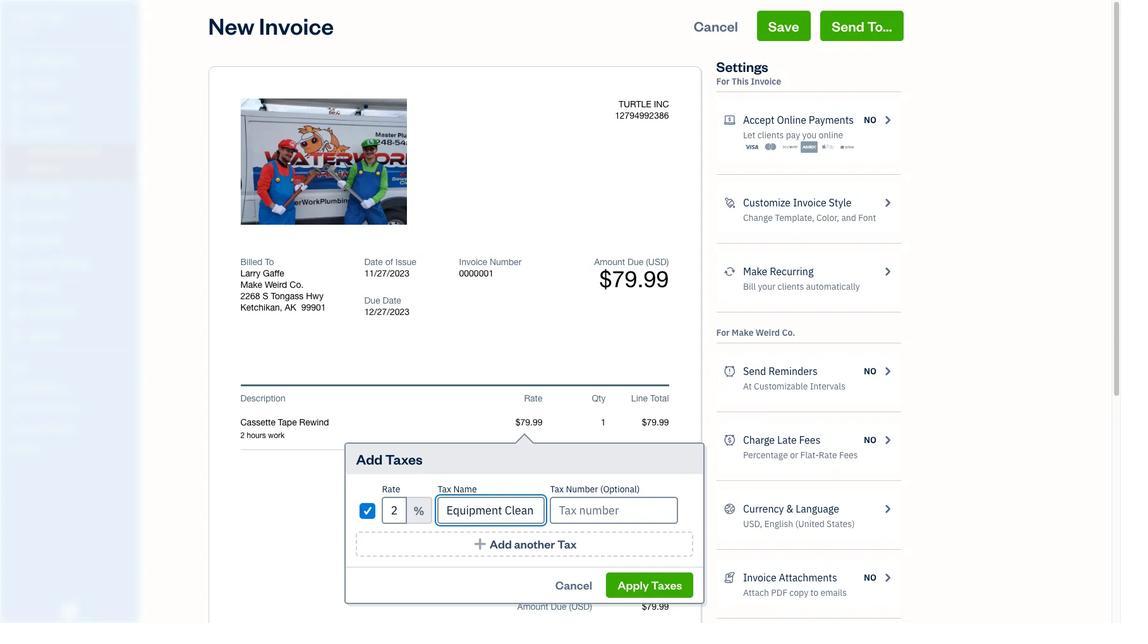 Task type: vqa. For each thing, say whether or not it's contained in the screenshot.
rightmost Turtle
yes



Task type: describe. For each thing, give the bounding box(es) containing it.
Tax number text field
[[550, 497, 678, 525]]

cancel button for apply taxes
[[544, 573, 604, 598]]

Enter an Invoice # text field
[[459, 269, 495, 279]]

delete image
[[294, 156, 355, 169]]

Item Quantity text field
[[587, 418, 606, 428]]

Enter an Item Description text field
[[240, 431, 479, 441]]

4 chevronright image from the top
[[882, 571, 893, 586]]

79.99 0.00
[[647, 555, 669, 576]]

Issue date in MM/DD/YYYY format text field
[[364, 269, 440, 279]]

add another tax
[[490, 537, 577, 552]]

payment image
[[8, 186, 23, 199]]

turtle inc 12794992386
[[615, 99, 669, 121]]

or
[[790, 450, 798, 461]]

( for amount due ( usd ) $79.99
[[646, 257, 648, 267]]

owner
[[10, 25, 33, 35]]

apply
[[618, 578, 649, 593]]

1 horizontal spatial co.
[[782, 327, 795, 339]]

date inside due date 12/27/2023
[[383, 296, 401, 306]]

make inside billed to larry gaffe make weird co. 2268 s tongass hwy ketchikan, ak  99901
[[240, 280, 262, 290]]

inc for turtle inc owner
[[49, 11, 67, 24]]

emails
[[821, 588, 847, 599]]

save button
[[757, 11, 811, 41]]

Tax Rate (Percentage) text field
[[382, 497, 407, 525]]

weird inside billed to larry gaffe make weird co. 2268 s tongass hwy ketchikan, ak  99901
[[265, 280, 287, 290]]

usd, english (united states)
[[743, 519, 855, 530]]

bill
[[743, 281, 756, 293]]

line
[[631, 394, 648, 404]]

customize invoice style
[[743, 197, 852, 209]]

1 vertical spatial fees
[[839, 450, 858, 461]]

no for accept online payments
[[864, 114, 877, 126]]

add for add another tax
[[490, 537, 512, 552]]

payments
[[809, 114, 854, 126]]

79.99 for 79.99 0.00
[[647, 555, 669, 565]]

settings for this invoice
[[716, 58, 781, 87]]

online
[[819, 130, 843, 141]]

accept online payments
[[743, 114, 854, 126]]

this
[[732, 76, 749, 87]]

hwy
[[306, 291, 324, 301]]

total amount paid
[[541, 555, 592, 579]]

change template, color, and font
[[743, 212, 876, 224]]

customizable
[[754, 381, 808, 392]]

invoice attachments
[[743, 572, 837, 585]]

subtotal
[[559, 505, 592, 515]]

for make weird co.
[[716, 327, 795, 339]]

2 chevronright image from the top
[[882, 264, 893, 279]]

( for amount due ( usd )
[[569, 602, 571, 612]]

rate for line total
[[524, 394, 543, 404]]

12/27/2023
[[364, 307, 410, 317]]

tongass
[[271, 291, 304, 301]]

tax for tax number (optional)
[[550, 484, 564, 495]]

attachments
[[779, 572, 837, 585]]

new
[[208, 11, 254, 40]]

cancel for apply taxes
[[555, 578, 592, 593]]

co. inside billed to larry gaffe make weird co. 2268 s tongass hwy ketchikan, ak  99901
[[290, 280, 304, 290]]

currency & language
[[743, 503, 839, 516]]

team members image
[[9, 383, 135, 393]]

american express image
[[801, 141, 818, 154]]

date of issue
[[364, 257, 416, 267]]

amount inside total amount paid
[[541, 569, 572, 579]]

number for tax
[[566, 484, 598, 495]]

tax for tax name
[[438, 484, 451, 495]]

1 vertical spatial clients
[[778, 281, 804, 293]]

0 vertical spatial date
[[364, 257, 383, 267]]

customize
[[743, 197, 791, 209]]

no for charge late fees
[[864, 435, 877, 446]]

color,
[[817, 212, 839, 224]]

to
[[265, 257, 274, 267]]

refresh image
[[724, 264, 736, 279]]

to...
[[867, 17, 892, 35]]

turtle for turtle inc owner
[[10, 11, 46, 24]]

expense image
[[8, 210, 23, 223]]

your
[[758, 281, 776, 293]]

tax inside add another tax button
[[557, 537, 577, 552]]

apply taxes
[[618, 578, 682, 593]]

2 chevronright image from the top
[[882, 433, 893, 448]]

online
[[777, 114, 806, 126]]

1 horizontal spatial total
[[650, 394, 669, 404]]

1 chevronright image from the top
[[882, 195, 893, 210]]

due for amount due ( usd ) $79.99
[[628, 257, 644, 267]]

change
[[743, 212, 773, 224]]

timer image
[[8, 258, 23, 271]]

2268
[[240, 291, 260, 301]]

inc for turtle inc 12794992386
[[654, 99, 669, 109]]

2 horizontal spatial rate
[[819, 450, 837, 461]]

bank connections image
[[9, 423, 135, 434]]

another
[[514, 537, 555, 552]]

0 vertical spatial fees
[[799, 434, 821, 447]]

3 chevronright image from the top
[[882, 502, 893, 517]]

s
[[263, 291, 268, 301]]

reminders
[[769, 365, 818, 378]]

currencyandlanguage image
[[724, 502, 736, 517]]

amount due ( usd ) $79.99
[[594, 257, 669, 293]]

cancel button for save
[[682, 11, 749, 41]]

0 vertical spatial clients
[[758, 130, 784, 141]]

1 vertical spatial weird
[[756, 327, 780, 339]]

estimate image
[[8, 103, 23, 116]]

and
[[841, 212, 856, 224]]

ketchikan,
[[240, 303, 282, 313]]

1 vertical spatial $79.99
[[642, 602, 669, 612]]

turtle for turtle inc 12794992386
[[619, 99, 651, 109]]

2 vertical spatial make
[[732, 327, 754, 339]]

gaffe
[[263, 269, 284, 279]]

total inside total amount paid
[[573, 555, 592, 565]]

currency
[[743, 503, 784, 516]]

check image
[[362, 505, 374, 518]]

delete tax image
[[681, 504, 694, 518]]

charge
[[743, 434, 775, 447]]

image
[[327, 156, 355, 169]]

tax name
[[438, 484, 477, 495]]

onlinesales image
[[724, 112, 736, 128]]

visa image
[[743, 141, 760, 154]]

language
[[796, 503, 839, 516]]

invoices image
[[724, 571, 736, 586]]

1 0.00 from the top
[[652, 530, 669, 540]]

Tax name text field
[[438, 497, 545, 525]]

apple pay image
[[820, 141, 837, 154]]

flat-
[[800, 450, 819, 461]]

make recurring
[[743, 265, 814, 278]]

items and services image
[[9, 403, 135, 413]]

discover image
[[781, 141, 799, 154]]

to
[[810, 588, 819, 599]]

chevronright image for accept online payments
[[882, 112, 893, 128]]

taxes for add taxes
[[385, 451, 423, 468]]

name
[[453, 484, 477, 495]]

12794992386
[[615, 111, 669, 121]]

send to... button
[[820, 11, 903, 41]]

attach pdf copy to emails
[[743, 588, 847, 599]]

description
[[240, 394, 286, 404]]

due date 12/27/2023
[[364, 296, 410, 317]]

apply taxes button
[[606, 573, 694, 598]]

for inside settings for this invoice
[[716, 76, 730, 87]]

apps image
[[9, 363, 135, 373]]



Task type: locate. For each thing, give the bounding box(es) containing it.
delete
[[294, 156, 324, 169]]

1 horizontal spatial rate
[[524, 394, 543, 404]]

1 horizontal spatial number
[[566, 484, 598, 495]]

) left 'refresh' icon
[[667, 257, 669, 267]]

79.99 for 79.99
[[647, 505, 669, 515]]

1 horizontal spatial (
[[646, 257, 648, 267]]

0.00 inside 79.99 0.00
[[652, 566, 669, 576]]

clients
[[758, 130, 784, 141], [778, 281, 804, 293]]

0 vertical spatial send
[[832, 17, 864, 35]]

larry
[[240, 269, 260, 279]]

) for amount due ( usd )
[[590, 602, 592, 612]]

total
[[650, 394, 669, 404], [573, 555, 592, 565]]

attach
[[743, 588, 769, 599]]

chevronright image for send reminders
[[882, 364, 893, 379]]

0 vertical spatial 0.00
[[652, 530, 669, 540]]

rate up item rate (usd) text field
[[524, 394, 543, 404]]

usd for amount due ( usd ) $79.99
[[648, 257, 667, 267]]

1 vertical spatial due
[[364, 296, 380, 306]]

pdf
[[771, 588, 787, 599]]

0 horizontal spatial inc
[[49, 11, 67, 24]]

0 vertical spatial taxes
[[385, 451, 423, 468]]

date left of
[[364, 257, 383, 267]]

inc inside turtle inc 12794992386
[[654, 99, 669, 109]]

weird down gaffe on the left top of page
[[265, 280, 287, 290]]

&
[[786, 503, 793, 516]]

send for send to...
[[832, 17, 864, 35]]

latefees image
[[724, 433, 736, 448]]

1 vertical spatial add
[[490, 537, 512, 552]]

(united
[[795, 519, 825, 530]]

add taxes
[[356, 451, 423, 468]]

0 horizontal spatial )
[[590, 602, 592, 612]]

add inside button
[[490, 537, 512, 552]]

fees up flat-
[[799, 434, 821, 447]]

1 vertical spatial )
[[590, 602, 592, 612]]

1 vertical spatial for
[[716, 327, 730, 339]]

1 79.99 from the top
[[647, 505, 669, 515]]

2 for from the top
[[716, 327, 730, 339]]

0 vertical spatial $79.99
[[599, 266, 669, 293]]

rate up tax rate (percentage) text box at left bottom
[[382, 484, 400, 495]]

tax for tax
[[579, 530, 592, 540]]

turtle up 12794992386
[[619, 99, 651, 109]]

0 vertical spatial chevronright image
[[882, 112, 893, 128]]

project image
[[8, 234, 23, 247]]

usd
[[648, 257, 667, 267], [571, 602, 590, 612]]

tax up 'subtotal'
[[550, 484, 564, 495]]

tax down 'subtotal'
[[579, 530, 592, 540]]

Enter an Item Name text field
[[240, 417, 479, 428]]

79.99 left delete tax image
[[647, 505, 669, 515]]

79.99
[[647, 505, 669, 515], [647, 555, 669, 565]]

0.00
[[652, 530, 669, 540], [652, 566, 669, 576]]

amount due ( usd )
[[517, 602, 592, 612]]

weird up the send reminders on the bottom right of the page
[[756, 327, 780, 339]]

1 vertical spatial cancel button
[[544, 573, 604, 598]]

1 horizontal spatial add
[[490, 537, 512, 552]]

1 vertical spatial turtle
[[619, 99, 651, 109]]

(optional)
[[600, 484, 640, 495]]

settings image
[[9, 444, 135, 454]]

make
[[743, 265, 767, 278], [240, 280, 262, 290], [732, 327, 754, 339]]

send for send reminders
[[743, 365, 766, 378]]

0 vertical spatial cancel
[[694, 17, 738, 35]]

bill your clients automatically
[[743, 281, 860, 293]]

1 horizontal spatial cancel
[[694, 17, 738, 35]]

copy
[[790, 588, 808, 599]]

add down 'enter an item description' text field
[[356, 451, 383, 468]]

0 vertical spatial (
[[646, 257, 648, 267]]

number
[[490, 257, 522, 267], [566, 484, 598, 495]]

1 for from the top
[[716, 76, 730, 87]]

0 vertical spatial add
[[356, 451, 383, 468]]

tax number (optional)
[[550, 484, 640, 495]]

rate right or
[[819, 450, 837, 461]]

0 horizontal spatial due
[[364, 296, 380, 306]]

make up the bill
[[743, 265, 767, 278]]

no for send reminders
[[864, 366, 877, 377]]

2 vertical spatial chevronright image
[[882, 364, 893, 379]]

1 vertical spatial taxes
[[651, 578, 682, 593]]

dashboard image
[[8, 55, 23, 68]]

cancel button up amount due ( usd )
[[544, 573, 604, 598]]

invoice image
[[8, 127, 23, 140]]

save
[[768, 17, 799, 35]]

number up 'subtotal'
[[566, 484, 598, 495]]

percentage
[[743, 450, 788, 461]]

english
[[764, 519, 793, 530]]

Item Rate (USD) text field
[[515, 418, 543, 428]]

2 vertical spatial rate
[[382, 484, 400, 495]]

cancel
[[694, 17, 738, 35], [555, 578, 592, 593]]

79.99 up apply taxes
[[647, 555, 669, 565]]

chart image
[[8, 307, 23, 319]]

let
[[743, 130, 755, 141]]

1 horizontal spatial taxes
[[651, 578, 682, 593]]

4 no from the top
[[864, 573, 877, 584]]

0 vertical spatial inc
[[49, 11, 67, 24]]

cancel button
[[682, 11, 749, 41], [544, 573, 604, 598]]

add another tax button
[[356, 532, 694, 557]]

0 horizontal spatial turtle
[[10, 11, 46, 24]]

1 vertical spatial send
[[743, 365, 766, 378]]

for
[[716, 76, 730, 87], [716, 327, 730, 339]]

percentage or flat-rate fees
[[743, 450, 858, 461]]

1 horizontal spatial due
[[551, 602, 567, 612]]

amount inside amount due ( usd ) $79.99
[[594, 257, 625, 267]]

0 horizontal spatial cancel button
[[544, 573, 604, 598]]

0 horizontal spatial add
[[356, 451, 383, 468]]

cancel for save
[[694, 17, 738, 35]]

qty
[[592, 394, 606, 404]]

invoice
[[259, 11, 334, 40], [751, 76, 781, 87], [793, 197, 826, 209], [459, 257, 487, 267], [743, 572, 777, 585]]

rate for tax number (optional)
[[382, 484, 400, 495]]

1 vertical spatial co.
[[782, 327, 795, 339]]

1 chevronright image from the top
[[882, 112, 893, 128]]

taxes inside button
[[651, 578, 682, 593]]

1 vertical spatial amount
[[541, 569, 572, 579]]

0 horizontal spatial weird
[[265, 280, 287, 290]]

report image
[[8, 331, 23, 343]]

1 horizontal spatial cancel button
[[682, 11, 749, 41]]

Line Total (USD) text field
[[641, 418, 669, 428]]

freshbooks image
[[59, 604, 80, 619]]

2 vertical spatial due
[[551, 602, 567, 612]]

0 vertical spatial usd
[[648, 257, 667, 267]]

line total
[[631, 394, 669, 404]]

0 horizontal spatial cancel
[[555, 578, 592, 593]]

amount
[[594, 257, 625, 267], [541, 569, 572, 579], [517, 602, 548, 612]]

$79.99 inside amount due ( usd ) $79.99
[[599, 266, 669, 293]]

make up latereminders image
[[732, 327, 754, 339]]

1 vertical spatial usd
[[571, 602, 590, 612]]

1 vertical spatial 79.99
[[647, 555, 669, 565]]

send to...
[[832, 17, 892, 35]]

turtle up owner
[[10, 11, 46, 24]]

at customizable intervals
[[743, 381, 846, 392]]

add right plus image
[[490, 537, 512, 552]]

1 vertical spatial date
[[383, 296, 401, 306]]

0 vertical spatial number
[[490, 257, 522, 267]]

late
[[777, 434, 797, 447]]

send
[[832, 17, 864, 35], [743, 365, 766, 378]]

0 vertical spatial turtle
[[10, 11, 46, 24]]

invoice inside settings for this invoice
[[751, 76, 781, 87]]

0 horizontal spatial co.
[[290, 280, 304, 290]]

of
[[385, 257, 393, 267]]

2 no from the top
[[864, 366, 877, 377]]

intervals
[[810, 381, 846, 392]]

cancel button up settings
[[682, 11, 749, 41]]

0 vertical spatial weird
[[265, 280, 287, 290]]

bank image
[[839, 141, 856, 154]]

send up the at
[[743, 365, 766, 378]]

1 no from the top
[[864, 114, 877, 126]]

1 horizontal spatial fees
[[839, 450, 858, 461]]

font
[[858, 212, 876, 224]]

chevronright image
[[882, 112, 893, 128], [882, 264, 893, 279], [882, 364, 893, 379]]

1 vertical spatial total
[[573, 555, 592, 565]]

0 horizontal spatial send
[[743, 365, 766, 378]]

0.00 up 79.99 0.00
[[652, 530, 669, 540]]

accept
[[743, 114, 775, 126]]

1 vertical spatial rate
[[819, 450, 837, 461]]

chevronright image
[[882, 195, 893, 210], [882, 433, 893, 448], [882, 502, 893, 517], [882, 571, 893, 586]]

cancel up amount due ( usd )
[[555, 578, 592, 593]]

charge late fees
[[743, 434, 821, 447]]

clients down accept
[[758, 130, 784, 141]]

1 vertical spatial cancel
[[555, 578, 592, 593]]

0 vertical spatial 79.99
[[647, 505, 669, 515]]

inc inside turtle inc owner
[[49, 11, 67, 24]]

invoice number
[[459, 257, 522, 267]]

style
[[829, 197, 852, 209]]

number up enter an invoice # text box
[[490, 257, 522, 267]]

due inside amount due ( usd ) $79.99
[[628, 257, 644, 267]]

for left this
[[716, 76, 730, 87]]

send left to... in the top right of the page
[[832, 17, 864, 35]]

)
[[667, 257, 669, 267], [590, 602, 592, 612]]

at
[[743, 381, 752, 392]]

1 horizontal spatial turtle
[[619, 99, 651, 109]]

0 vertical spatial )
[[667, 257, 669, 267]]

2 vertical spatial amount
[[517, 602, 548, 612]]

usd,
[[743, 519, 762, 530]]

taxes for apply taxes
[[651, 578, 682, 593]]

tax left name
[[438, 484, 451, 495]]

99901
[[301, 303, 326, 313]]

usd inside amount due ( usd ) $79.99
[[648, 257, 667, 267]]

client image
[[8, 79, 23, 92]]

turtle inc owner
[[10, 11, 67, 35]]

add for add taxes
[[356, 451, 383, 468]]

billed to larry gaffe make weird co. 2268 s tongass hwy ketchikan, ak  99901
[[240, 257, 326, 313]]

1 vertical spatial chevronright image
[[882, 264, 893, 279]]

paid
[[574, 569, 592, 579]]

money image
[[8, 282, 23, 295]]

0 horizontal spatial (
[[569, 602, 571, 612]]

due inside due date 12/27/2023
[[364, 296, 380, 306]]

turtle inside turtle inc 12794992386
[[619, 99, 651, 109]]

0 vertical spatial due
[[628, 257, 644, 267]]

turtle inside turtle inc owner
[[10, 11, 46, 24]]

total up paid
[[573, 555, 592, 565]]

usd for amount due ( usd )
[[571, 602, 590, 612]]

0 vertical spatial make
[[743, 265, 767, 278]]

1 horizontal spatial )
[[667, 257, 669, 267]]

) inside amount due ( usd ) $79.99
[[667, 257, 669, 267]]

1 vertical spatial inc
[[654, 99, 669, 109]]

taxes down 79.99 0.00
[[651, 578, 682, 593]]

fees right flat-
[[839, 450, 858, 461]]

total right line
[[650, 394, 669, 404]]

0 vertical spatial rate
[[524, 394, 543, 404]]

0 vertical spatial amount
[[594, 257, 625, 267]]

1 vertical spatial make
[[240, 280, 262, 290]]

0 vertical spatial co.
[[290, 280, 304, 290]]

) for amount due ( usd ) $79.99
[[667, 257, 669, 267]]

amount for amount due ( usd ) $79.99
[[594, 257, 625, 267]]

you
[[802, 130, 817, 141]]

pay
[[786, 130, 800, 141]]

taxes
[[385, 451, 423, 468], [651, 578, 682, 593]]

co. up tongass
[[290, 280, 304, 290]]

send inside send to... 'button'
[[832, 17, 864, 35]]

co. up reminders
[[782, 327, 795, 339]]

rate
[[524, 394, 543, 404], [819, 450, 837, 461], [382, 484, 400, 495]]

paintbrush image
[[724, 195, 736, 210]]

0 horizontal spatial number
[[490, 257, 522, 267]]

$79.99
[[599, 266, 669, 293], [642, 602, 669, 612]]

clients down recurring
[[778, 281, 804, 293]]

tax up total amount paid
[[557, 537, 577, 552]]

0 vertical spatial total
[[650, 394, 669, 404]]

make down larry
[[240, 280, 262, 290]]

amount for amount due ( usd )
[[517, 602, 548, 612]]

new invoice
[[208, 11, 334, 40]]

0 horizontal spatial rate
[[382, 484, 400, 495]]

cancel up settings
[[694, 17, 738, 35]]

settings
[[716, 58, 768, 75]]

0 vertical spatial cancel button
[[682, 11, 749, 41]]

let clients pay you online
[[743, 130, 843, 141]]

send reminders
[[743, 365, 818, 378]]

0 horizontal spatial usd
[[571, 602, 590, 612]]

1 horizontal spatial weird
[[756, 327, 780, 339]]

latereminders image
[[724, 364, 736, 379]]

0.00 up apply taxes
[[652, 566, 669, 576]]

due for amount due ( usd )
[[551, 602, 567, 612]]

2 79.99 from the top
[[647, 555, 669, 565]]

no for invoice attachments
[[864, 573, 877, 584]]

recurring
[[770, 265, 814, 278]]

turtle
[[10, 11, 46, 24], [619, 99, 651, 109]]

date up "12/27/2023"
[[383, 296, 401, 306]]

1 vertical spatial number
[[566, 484, 598, 495]]

plus image
[[473, 538, 487, 551]]

add
[[356, 451, 383, 468], [490, 537, 512, 552]]

1 vertical spatial 0.00
[[652, 566, 669, 576]]

1 horizontal spatial inc
[[654, 99, 669, 109]]

3 no from the top
[[864, 435, 877, 446]]

2 horizontal spatial due
[[628, 257, 644, 267]]

mastercard image
[[762, 141, 779, 154]]

automatically
[[806, 281, 860, 293]]

number for invoice
[[490, 257, 522, 267]]

1 horizontal spatial send
[[832, 17, 864, 35]]

billed
[[240, 257, 262, 267]]

1 vertical spatial (
[[569, 602, 571, 612]]

) down paid
[[590, 602, 592, 612]]

( inside amount due ( usd ) $79.99
[[646, 257, 648, 267]]

for up latereminders image
[[716, 327, 730, 339]]

taxes down 'enter an item description' text field
[[385, 451, 423, 468]]

inc
[[49, 11, 67, 24], [654, 99, 669, 109]]

0 vertical spatial for
[[716, 76, 730, 87]]

2 0.00 from the top
[[652, 566, 669, 576]]

main element
[[0, 0, 171, 624]]

0 horizontal spatial fees
[[799, 434, 821, 447]]

1 horizontal spatial usd
[[648, 257, 667, 267]]

0 horizontal spatial total
[[573, 555, 592, 565]]

3 chevronright image from the top
[[882, 364, 893, 379]]

0 horizontal spatial taxes
[[385, 451, 423, 468]]



